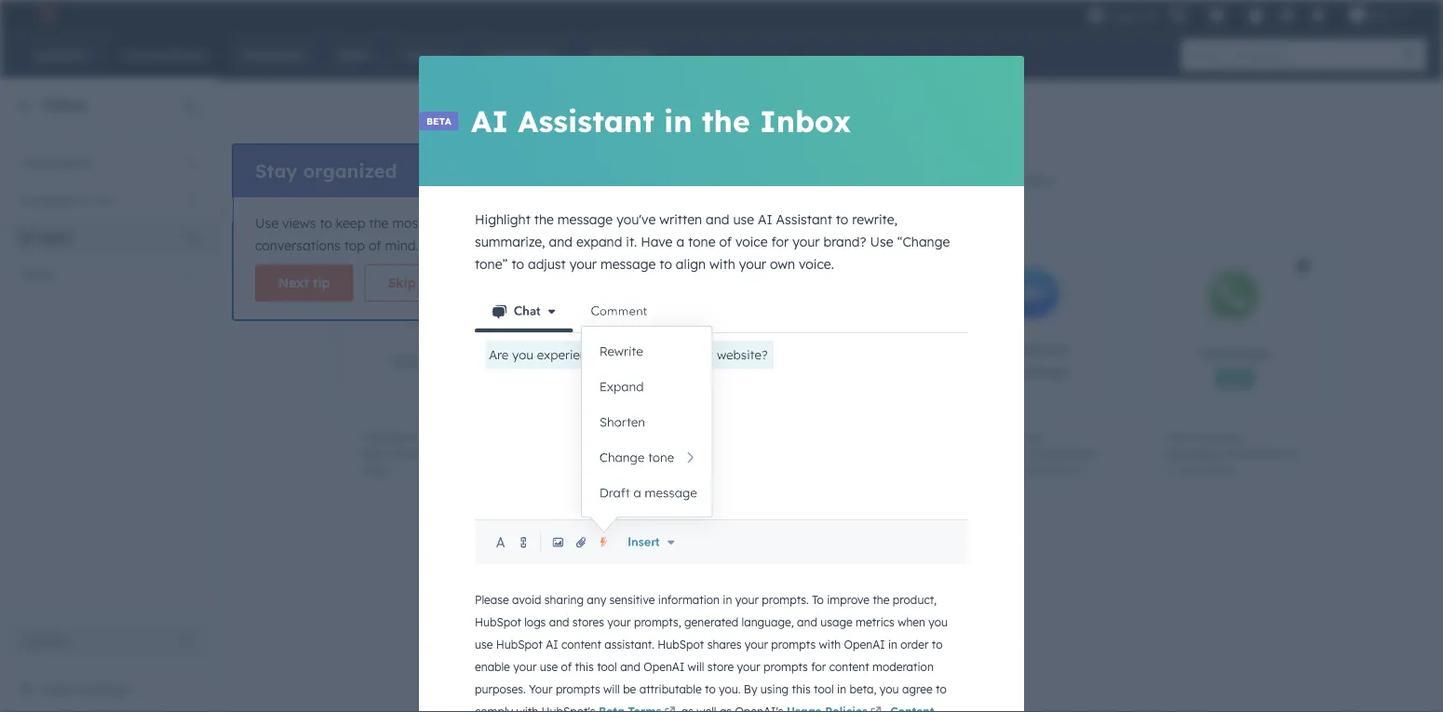 Task type: describe. For each thing, give the bounding box(es) containing it.
for inside highlight the message you've written and use ai assistant to rewrite, summarize, and expand it. have a tone of voice for your brand? use "change tone" to adjust your message to align with your own voice.
[[771, 234, 789, 250]]

to left 'me'
[[78, 192, 91, 208]]

beta,
[[850, 682, 877, 696]]

avoid
[[512, 593, 541, 606]]

next
[[278, 275, 309, 291]]

start receiving messenger conversations and create chatbots in your inbox
[[965, 430, 1098, 494]]

connect your first channel and start bringing conversations to your inbox.
[[605, 172, 1057, 189]]

1 vertical spatial will
[[603, 682, 620, 696]]

inbox inside start receiving messenger conversations and create chatbots in your inbox
[[992, 480, 1020, 494]]

inbox inside "manage and respond to team emails from your inbox"
[[362, 463, 391, 477]]

marketplaces image
[[1209, 8, 1225, 25]]

stay
[[255, 159, 297, 182]]

metrics
[[856, 615, 895, 629]]

important
[[427, 215, 488, 231]]

0 horizontal spatial link opens in a new window image
[[664, 704, 675, 712]]

inbox settings
[[41, 682, 131, 698]]

website
[[563, 480, 603, 494]]

voice
[[735, 234, 768, 250]]

voice.
[[799, 256, 834, 272]]

and inside start receiving messenger conversations and create chatbots in your inbox
[[965, 463, 985, 477]]

1 horizontal spatial link opens in a new window image
[[870, 707, 882, 712]]

0 vertical spatial ai
[[471, 102, 508, 140]]

views
[[282, 215, 316, 231]]

1 horizontal spatial use
[[540, 660, 558, 674]]

bringing
[[829, 172, 881, 189]]

the up the 'channel'
[[702, 102, 750, 140]]

assigned
[[19, 192, 74, 208]]

brand?
[[823, 234, 866, 250]]

in inside connect live chat and create chatbots to engage with your website visitors in real time
[[647, 480, 656, 494]]

prompts,
[[634, 615, 681, 629]]

inbox.
[[1021, 172, 1057, 189]]

hubspot image
[[34, 4, 56, 26]]

most
[[392, 215, 423, 231]]

0 horizontal spatial content
[[561, 637, 601, 651]]

gary orlando image
[[1349, 7, 1366, 23]]

the inside use views to keep the most important conversations top of mind.
[[369, 215, 389, 231]]

the inside please avoid sharing any sensitive information in your prompts. to improve the product, hubspot logs and stores your prompts, generated language, and usage metrics when you use hubspot ai content assistant. hubspot shares your prompts with openai in order to enable your use of this tool and openai will store your prompts for content moderation purposes. your prompts will be attributable to you. by using this tool in beta, you agree to comply with hubspot's
[[873, 593, 890, 606]]

ai assistant in the inbox
[[471, 102, 851, 140]]

assigned to me
[[19, 192, 114, 208]]

1 vertical spatial message
[[600, 256, 656, 272]]

0 horizontal spatial use
[[475, 637, 493, 651]]

with inside highlight the message you've written and use ai assistant to rewrite, summarize, and expand it. have a tone of voice for your brand? use "change tone" to adjust your message to align with your own voice.
[[710, 256, 735, 272]]

tone"
[[475, 256, 508, 272]]

highlight
[[475, 211, 531, 228]]

hubspot down logs
[[496, 637, 543, 651]]

to
[[812, 593, 824, 606]]

shares
[[707, 637, 742, 651]]

inbox inside start receiving whatsapp conversations in your inbox
[[1205, 463, 1234, 477]]

0 vertical spatial this
[[575, 660, 594, 674]]

product,
[[893, 593, 937, 606]]

start receiving whatsapp conversations in your inbox
[[1166, 430, 1298, 477]]

settings link
[[1276, 5, 1299, 25]]

team email
[[390, 352, 471, 371]]

agree
[[902, 682, 933, 696]]

generated
[[684, 615, 739, 629]]

0 vertical spatial prompts
[[771, 637, 816, 651]]

tour
[[420, 275, 446, 291]]

beta
[[426, 115, 451, 127]]

be
[[623, 682, 636, 696]]

open
[[39, 229, 72, 245]]

hubspot down prompts,
[[658, 637, 704, 651]]

0 vertical spatial will
[[688, 660, 704, 674]]

improve
[[827, 593, 870, 606]]

new
[[1224, 372, 1247, 384]]

your
[[529, 682, 553, 696]]

menu containing abc
[[1086, 0, 1421, 30]]

sensitive
[[609, 593, 655, 606]]

own
[[770, 256, 795, 272]]

hello.
[[824, 117, 905, 155]]

messenger inside start receiving messenger conversations and create chatbots in your inbox
[[965, 446, 1022, 460]]

inbox for inbox settings
[[41, 682, 77, 698]]

chat
[[630, 430, 653, 444]]

1 0 from the top
[[188, 155, 196, 171]]

live
[[609, 430, 627, 444]]

with inside connect live chat and create chatbots to engage with your website visitors in real time
[[606, 463, 628, 477]]

skip tour
[[388, 275, 446, 291]]

0 for open
[[188, 229, 196, 245]]

ai inside highlight the message you've written and use ai assistant to rewrite, summarize, and expand it. have a tone of voice for your brand? use "change tone" to adjust your message to align with your own voice.
[[758, 211, 772, 228]]

1 vertical spatial prompts
[[764, 660, 808, 674]]

from
[[430, 446, 455, 460]]

chat
[[615, 364, 648, 382]]

marketplaces button
[[1197, 0, 1236, 30]]

messenger inside option
[[996, 362, 1072, 381]]

0 for to
[[188, 192, 196, 208]]

actions
[[27, 634, 66, 648]]

visitors
[[606, 480, 644, 494]]

conversations inside use views to keep the most important conversations top of mind.
[[255, 237, 341, 254]]

calling icon image
[[1169, 7, 1186, 24]]

team
[[362, 446, 389, 460]]

use inside highlight the message you've written and use ai assistant to rewrite, summarize, and expand it. have a tone of voice for your brand? use "change tone" to adjust your message to align with your own voice.
[[733, 211, 754, 228]]

inbox for inbox
[[43, 95, 88, 114]]

next tip
[[278, 275, 330, 291]]

using
[[761, 682, 789, 696]]

inbox settings link
[[41, 679, 131, 701]]

to inside connect live chat and create chatbots to engage with your website visitors in real time
[[649, 446, 660, 460]]

0 vertical spatial assistant
[[518, 102, 654, 140]]

keep
[[336, 215, 365, 231]]

of inside please avoid sharing any sensitive information in your prompts. to improve the product, hubspot logs and stores your prompts, generated language, and usage metrics when you use hubspot ai content assistant. hubspot shares your prompts with openai in order to enable your use of this tool and openai will store your prompts for content moderation purposes. your prompts will be attributable to you. by using this tool in beta, you agree to comply with hubspot's
[[561, 660, 572, 674]]

search button
[[1395, 39, 1426, 71]]

settings image
[[1279, 8, 1296, 25]]

please
[[475, 593, 509, 606]]

enable
[[475, 660, 510, 674]]

to down have
[[659, 256, 672, 272]]

of inside highlight the message you've written and use ai assistant to rewrite, summarize, and expand it. have a tone of voice for your brand? use "change tone" to adjust your message to align with your own voice.
[[719, 234, 732, 250]]

whatsapp inside start receiving whatsapp conversations in your inbox
[[1166, 446, 1221, 460]]

when
[[898, 615, 925, 629]]

top
[[344, 237, 365, 254]]

team
[[390, 352, 428, 371]]

assistant.
[[604, 637, 655, 651]]

search image
[[1404, 48, 1417, 61]]

first
[[690, 172, 714, 189]]

chatbots inside connect live chat and create chatbots to engage with your website visitors in real time
[[599, 446, 646, 460]]

to right agree
[[936, 682, 947, 696]]

in inside start receiving messenger conversations and create chatbots in your inbox
[[1075, 463, 1084, 477]]

organized
[[303, 159, 397, 182]]

rewrite,
[[852, 211, 898, 228]]

your inside "manage and respond to team emails from your inbox"
[[458, 446, 481, 460]]

1 vertical spatial openai
[[644, 660, 685, 674]]

facebook messenger
[[996, 340, 1072, 381]]



Task type: vqa. For each thing, say whether or not it's contained in the screenshot.


Task type: locate. For each thing, give the bounding box(es) containing it.
to
[[973, 172, 986, 189], [78, 192, 91, 208], [836, 211, 849, 228], [320, 215, 332, 231], [512, 256, 524, 272], [659, 256, 672, 272], [477, 430, 488, 444], [649, 446, 660, 460], [932, 637, 943, 651], [705, 682, 716, 696], [936, 682, 947, 696]]

for
[[771, 234, 789, 250], [811, 660, 826, 674]]

manage and respond to team emails from your inbox
[[362, 430, 488, 477]]

prompts up "hubspot's"
[[556, 682, 600, 696]]

ai assistant in the inbox dialog
[[419, 56, 1024, 712]]

link opens in a new window image down beta,
[[870, 704, 882, 712]]

0 vertical spatial for
[[771, 234, 789, 250]]

0 horizontal spatial receiving
[[994, 430, 1042, 444]]

1 start from the left
[[965, 430, 991, 444]]

0 vertical spatial message
[[558, 211, 613, 228]]

connect
[[605, 172, 655, 189], [563, 430, 606, 444]]

0 horizontal spatial use
[[255, 215, 278, 231]]

you right the when
[[929, 615, 948, 629]]

0 horizontal spatial openai
[[644, 660, 685, 674]]

store
[[707, 660, 734, 674]]

the right keep
[[369, 215, 389, 231]]

receiving down facebook messenger on the right of the page
[[994, 430, 1042, 444]]

2 vertical spatial ai
[[546, 637, 558, 651]]

notifications image
[[1310, 8, 1327, 25]]

2 vertical spatial use
[[540, 660, 558, 674]]

tool down assistant.
[[597, 660, 617, 674]]

tool left beta,
[[814, 682, 834, 696]]

engage
[[563, 463, 603, 477]]

connect up engage
[[563, 430, 606, 444]]

use up 'your'
[[540, 660, 558, 674]]

upgrade
[[1108, 8, 1158, 24]]

skip tour button
[[365, 264, 470, 302]]

openai up attributable at the left
[[644, 660, 685, 674]]

whatsapp
[[1198, 344, 1272, 363], [1166, 446, 1221, 460]]

connect for connect live chat and create chatbots to engage with your website visitors in real time
[[563, 430, 606, 444]]

purposes.
[[475, 682, 526, 696]]

link opens in a new window image
[[870, 704, 882, 712], [664, 707, 675, 712]]

with
[[710, 256, 735, 272], [606, 463, 628, 477], [819, 637, 841, 651], [516, 704, 538, 712]]

link opens in a new window image down beta,
[[870, 707, 882, 712]]

respond
[[431, 430, 474, 444]]

1 receiving from the left
[[994, 430, 1042, 444]]

content down stores
[[561, 637, 601, 651]]

0 horizontal spatial you
[[880, 682, 899, 696]]

None checkbox
[[738, 244, 924, 413], [1140, 244, 1395, 413], [738, 244, 924, 413], [1140, 244, 1395, 413]]

this right using at the bottom right
[[792, 682, 811, 696]]

create inside connect live chat and create chatbots to engage with your website visitors in real time
[[563, 446, 596, 460]]

1 vertical spatial use
[[870, 234, 893, 250]]

chatbots inside start receiving messenger conversations and create chatbots in your inbox
[[1025, 463, 1072, 477]]

and
[[769, 172, 793, 189], [706, 211, 729, 228], [549, 234, 573, 250], [408, 430, 428, 444], [657, 430, 677, 444], [965, 463, 985, 477], [549, 615, 569, 629], [797, 615, 817, 629], [620, 660, 641, 674]]

1 vertical spatial connect
[[563, 430, 606, 444]]

content up beta,
[[829, 660, 869, 674]]

openai down metrics
[[844, 637, 885, 651]]

ai down logs
[[546, 637, 558, 651]]

1 horizontal spatial start
[[1166, 430, 1192, 444]]

your inside start receiving whatsapp conversations in your inbox
[[1179, 463, 1202, 477]]

to up brand?
[[836, 211, 849, 228]]

prompts
[[771, 637, 816, 651], [764, 660, 808, 674], [556, 682, 600, 696]]

with down 'your'
[[516, 704, 538, 712]]

connect for connect your first channel and start bringing conversations to your inbox.
[[605, 172, 655, 189]]

stores
[[572, 615, 604, 629]]

with down usage
[[819, 637, 841, 651]]

use inside highlight the message you've written and use ai assistant to rewrite, summarize, and expand it. have a tone of voice for your brand? use "change tone" to adjust your message to align with your own voice.
[[870, 234, 893, 250]]

0 horizontal spatial will
[[603, 682, 620, 696]]

to right order on the bottom of page
[[932, 637, 943, 651]]

mind.
[[385, 237, 419, 254]]

0 horizontal spatial ai
[[471, 102, 508, 140]]

hubspot link
[[22, 4, 70, 26]]

0 horizontal spatial for
[[771, 234, 789, 250]]

to inside use views to keep the most important conversations top of mind.
[[320, 215, 332, 231]]

2 horizontal spatial inbox
[[1205, 463, 1234, 477]]

0 vertical spatial tool
[[597, 660, 617, 674]]

0 vertical spatial 0
[[188, 155, 196, 171]]

tip
[[313, 275, 330, 291]]

of up "hubspot's"
[[561, 660, 572, 674]]

highlight the message you've written and use ai assistant to rewrite, summarize, and expand it. have a tone of voice for your brand? use "change tone" to adjust your message to align with your own voice.
[[475, 211, 950, 272]]

0 vertical spatial use
[[733, 211, 754, 228]]

1 vertical spatial chatbots
[[1025, 463, 1072, 477]]

upgrade image
[[1088, 8, 1104, 25]]

of
[[719, 234, 732, 250], [369, 237, 381, 254], [561, 660, 572, 674]]

link opens in a new window image down attributable at the left
[[664, 704, 675, 712]]

language,
[[742, 615, 794, 629]]

1 vertical spatial ai
[[758, 211, 772, 228]]

and inside "manage and respond to team emails from your inbox"
[[408, 430, 428, 444]]

use down rewrite,
[[870, 234, 893, 250]]

tone
[[688, 234, 716, 250]]

0 vertical spatial chatbots
[[599, 446, 646, 460]]

use inside use views to keep the most important conversations top of mind.
[[255, 215, 278, 231]]

chatbots
[[599, 446, 646, 460], [1025, 463, 1072, 477]]

inbox up the unassigned
[[43, 95, 88, 114]]

the up summarize,
[[534, 211, 554, 228]]

1 vertical spatial this
[[792, 682, 811, 696]]

2 0 from the top
[[188, 192, 196, 208]]

0 vertical spatial content
[[561, 637, 601, 651]]

receiving down new
[[1196, 430, 1243, 444]]

1 horizontal spatial assistant
[[776, 211, 832, 228]]

to down summarize,
[[512, 256, 524, 272]]

1 horizontal spatial receiving
[[1196, 430, 1243, 444]]

have
[[641, 234, 673, 250]]

menu
[[1086, 0, 1421, 30]]

moderation
[[872, 660, 934, 674]]

usage
[[820, 615, 853, 629]]

messenger
[[996, 362, 1072, 381], [965, 446, 1022, 460]]

to right the respond
[[477, 430, 488, 444]]

0 horizontal spatial inbox
[[362, 463, 391, 477]]

the
[[702, 102, 750, 140], [534, 211, 554, 228], [369, 215, 389, 231], [873, 593, 890, 606]]

connect inside connect live chat and create chatbots to engage with your website visitors in real time
[[563, 430, 606, 444]]

will left store
[[688, 660, 704, 674]]

conversations assistant feature preview image
[[475, 290, 968, 566]]

1 horizontal spatial for
[[811, 660, 826, 674]]

abc button
[[1338, 0, 1419, 30]]

0 horizontal spatial chatbots
[[599, 446, 646, 460]]

logs
[[524, 615, 546, 629]]

receiving inside start receiving messenger conversations and create chatbots in your inbox
[[994, 430, 1042, 444]]

of right top
[[369, 237, 381, 254]]

conversations inside start receiving messenger conversations and create chatbots in your inbox
[[1025, 446, 1098, 460]]

inbox inside "dialog"
[[760, 102, 851, 140]]

to left "inbox."
[[973, 172, 986, 189]]

link opens in a new window image
[[664, 704, 675, 712], [870, 707, 882, 712]]

1 horizontal spatial you
[[929, 615, 948, 629]]

1 vertical spatial messenger
[[965, 446, 1022, 460]]

start for start receiving messenger conversations and create chatbots in your inbox
[[965, 430, 991, 444]]

actions button
[[11, 626, 207, 655]]

time
[[563, 497, 586, 511]]

Search HubSpot search field
[[1181, 39, 1410, 71]]

conversations inside start receiving whatsapp conversations in your inbox
[[1224, 446, 1298, 460]]

your
[[659, 172, 686, 189], [990, 172, 1017, 189], [792, 234, 820, 250], [569, 256, 597, 272], [739, 256, 766, 272], [458, 446, 481, 460], [631, 463, 655, 477], [1179, 463, 1202, 477], [965, 480, 989, 494], [735, 593, 759, 606], [607, 615, 631, 629], [745, 637, 768, 651], [513, 660, 537, 674], [737, 660, 760, 674]]

message up expand
[[558, 211, 613, 228]]

will left be
[[603, 682, 620, 696]]

order
[[901, 637, 929, 651]]

Team email checkbox
[[336, 244, 522, 413]]

link opens in a new window image down attributable at the left
[[664, 707, 675, 712]]

facebook
[[999, 340, 1069, 358]]

Facebook Messenger checkbox
[[939, 244, 1125, 413]]

written
[[659, 211, 702, 228]]

1 horizontal spatial openai
[[844, 637, 885, 651]]

1 vertical spatial for
[[811, 660, 826, 674]]

3 0 from the top
[[188, 229, 196, 245]]

0 vertical spatial whatsapp
[[1198, 344, 1272, 363]]

1 horizontal spatial tool
[[814, 682, 834, 696]]

assistant
[[518, 102, 654, 140], [776, 211, 832, 228]]

start
[[797, 172, 826, 189]]

2 horizontal spatial use
[[733, 211, 754, 228]]

your inside connect live chat and create chatbots to engage with your website visitors in real time
[[631, 463, 655, 477]]

any
[[587, 593, 606, 606]]

1 vertical spatial assistant
[[776, 211, 832, 228]]

1 horizontal spatial inbox
[[992, 480, 1020, 494]]

1 horizontal spatial of
[[561, 660, 572, 674]]

hubspot down please
[[475, 615, 521, 629]]

expand
[[576, 234, 622, 250]]

use left the views on the top of page
[[255, 215, 278, 231]]

assistant inside highlight the message you've written and use ai assistant to rewrite, summarize, and expand it. have a tone of voice for your brand? use "change tone" to adjust your message to align with your own voice.
[[776, 211, 832, 228]]

help image
[[1248, 8, 1264, 25]]

the up metrics
[[873, 593, 890, 606]]

start for start receiving whatsapp conversations in your inbox
[[1166, 430, 1192, 444]]

1 horizontal spatial will
[[688, 660, 704, 674]]

1 horizontal spatial this
[[792, 682, 811, 696]]

in inside start receiving whatsapp conversations in your inbox
[[1166, 463, 1175, 477]]

say
[[757, 117, 814, 155]]

to left you.
[[705, 682, 716, 696]]

2 receiving from the left
[[1196, 430, 1243, 444]]

manage
[[362, 430, 405, 444]]

abc
[[1370, 7, 1391, 22]]

for up own
[[771, 234, 789, 250]]

a
[[676, 234, 684, 250]]

1 horizontal spatial ai
[[546, 637, 558, 651]]

create inside start receiving messenger conversations and create chatbots in your inbox
[[988, 463, 1022, 477]]

notifications button
[[1303, 0, 1334, 30]]

all
[[19, 229, 35, 245]]

inbox left settings
[[41, 682, 77, 698]]

1 vertical spatial you
[[880, 682, 899, 696]]

connect up you've
[[605, 172, 655, 189]]

to left keep
[[320, 215, 332, 231]]

inbox up start
[[760, 102, 851, 140]]

of inside use views to keep the most important conversations top of mind.
[[369, 237, 381, 254]]

of right 'tone'
[[719, 234, 732, 250]]

0 horizontal spatial start
[[965, 430, 991, 444]]

connect live chat and create chatbots to engage with your website visitors in real time
[[563, 430, 679, 511]]

unassigned
[[19, 155, 91, 171]]

start
[[965, 430, 991, 444], [1166, 430, 1192, 444]]

you
[[929, 615, 948, 629], [880, 682, 899, 696]]

me
[[94, 192, 114, 208]]

adjust
[[528, 256, 566, 272]]

and inside connect live chat and create chatbots to engage with your website visitors in real time
[[657, 430, 677, 444]]

calling icon button
[[1162, 3, 1194, 27]]

1 vertical spatial use
[[475, 637, 493, 651]]

start inside start receiving whatsapp conversations in your inbox
[[1166, 430, 1192, 444]]

settings
[[81, 682, 131, 698]]

to down chat
[[649, 446, 660, 460]]

attributable
[[639, 682, 702, 696]]

for down usage
[[811, 660, 826, 674]]

with down 'tone'
[[710, 256, 735, 272]]

prompts down language,
[[771, 637, 816, 651]]

to inside "manage and respond to team emails from your inbox"
[[477, 430, 488, 444]]

ai up voice
[[758, 211, 772, 228]]

1 vertical spatial content
[[829, 660, 869, 674]]

1 vertical spatial 0
[[188, 192, 196, 208]]

use up enable
[[475, 637, 493, 651]]

comply
[[475, 704, 513, 712]]

1 vertical spatial create
[[988, 463, 1022, 477]]

use
[[255, 215, 278, 231], [870, 234, 893, 250]]

0 vertical spatial use
[[255, 215, 278, 231]]

real
[[659, 480, 679, 494]]

more
[[22, 266, 53, 283]]

you down moderation
[[880, 682, 899, 696]]

this up "hubspot's"
[[575, 660, 594, 674]]

receiving for messenger
[[994, 430, 1042, 444]]

2 horizontal spatial of
[[719, 234, 732, 250]]

whatsapp new
[[1198, 344, 1272, 384]]

0 horizontal spatial tool
[[597, 660, 617, 674]]

1 vertical spatial tool
[[814, 682, 834, 696]]

0 horizontal spatial link opens in a new window image
[[664, 707, 675, 712]]

prompts up using at the bottom right
[[764, 660, 808, 674]]

1 horizontal spatial create
[[988, 463, 1022, 477]]

"change
[[897, 234, 950, 250]]

it.
[[626, 234, 637, 250]]

0 vertical spatial openai
[[844, 637, 885, 651]]

0 horizontal spatial assistant
[[518, 102, 654, 140]]

message down it.
[[600, 256, 656, 272]]

for inside please avoid sharing any sensitive information in your prompts. to improve the product, hubspot logs and stores your prompts, generated language, and usage metrics when you use hubspot ai content assistant. hubspot shares your prompts with openai in order to enable your use of this tool and openai will store your prompts for content moderation purposes. your prompts will be attributable to you. by using this tool in beta, you agree to comply with hubspot's
[[811, 660, 826, 674]]

0 horizontal spatial create
[[563, 446, 596, 460]]

the inside highlight the message you've written and use ai assistant to rewrite, summarize, and expand it. have a tone of voice for your brand? use "change tone" to adjust your message to align with your own voice.
[[534, 211, 554, 228]]

0
[[188, 155, 196, 171], [188, 192, 196, 208], [188, 229, 196, 245]]

0 horizontal spatial of
[[369, 237, 381, 254]]

2 horizontal spatial ai
[[758, 211, 772, 228]]

you've
[[616, 211, 656, 228]]

0 vertical spatial create
[[563, 446, 596, 460]]

conversations
[[884, 172, 970, 189], [255, 237, 341, 254], [1025, 446, 1098, 460], [1224, 446, 1298, 460]]

1 vertical spatial whatsapp
[[1166, 446, 1221, 460]]

1 horizontal spatial content
[[829, 660, 869, 674]]

2 vertical spatial prompts
[[556, 682, 600, 696]]

1 horizontal spatial use
[[870, 234, 893, 250]]

start inside start receiving messenger conversations and create chatbots in your inbox
[[965, 430, 991, 444]]

summarize,
[[475, 234, 545, 250]]

Chat checkbox
[[537, 244, 723, 413]]

channel
[[718, 172, 766, 189]]

0 vertical spatial messenger
[[996, 362, 1072, 381]]

stay organized
[[255, 159, 397, 182]]

receiving inside start receiving whatsapp conversations in your inbox
[[1196, 430, 1243, 444]]

all open
[[19, 229, 72, 245]]

you.
[[719, 682, 741, 696]]

0 vertical spatial you
[[929, 615, 948, 629]]

your inside start receiving messenger conversations and create chatbots in your inbox
[[965, 480, 989, 494]]

sharing
[[545, 593, 584, 606]]

2 vertical spatial 0
[[188, 229, 196, 245]]

1 horizontal spatial link opens in a new window image
[[870, 704, 882, 712]]

help button
[[1240, 0, 1272, 30]]

hubspot
[[475, 615, 521, 629], [496, 637, 543, 651], [658, 637, 704, 651]]

by
[[744, 682, 757, 696]]

prompts.
[[762, 593, 809, 606]]

2 start from the left
[[1166, 430, 1192, 444]]

emails
[[392, 446, 426, 460]]

ai inside please avoid sharing any sensitive information in your prompts. to improve the product, hubspot logs and stores your prompts, generated language, and usage metrics when you use hubspot ai content assistant. hubspot shares your prompts with openai in order to enable your use of this tool and openai will store your prompts for content moderation purposes. your prompts will be attributable to you. by using this tool in beta, you agree to comply with hubspot's
[[546, 637, 558, 651]]

0 vertical spatial connect
[[605, 172, 655, 189]]

1 horizontal spatial chatbots
[[1025, 463, 1072, 477]]

with up "visitors"
[[606, 463, 628, 477]]

use up voice
[[733, 211, 754, 228]]

ai right beta
[[471, 102, 508, 140]]

receiving for whatsapp
[[1196, 430, 1243, 444]]

0 horizontal spatial this
[[575, 660, 594, 674]]



